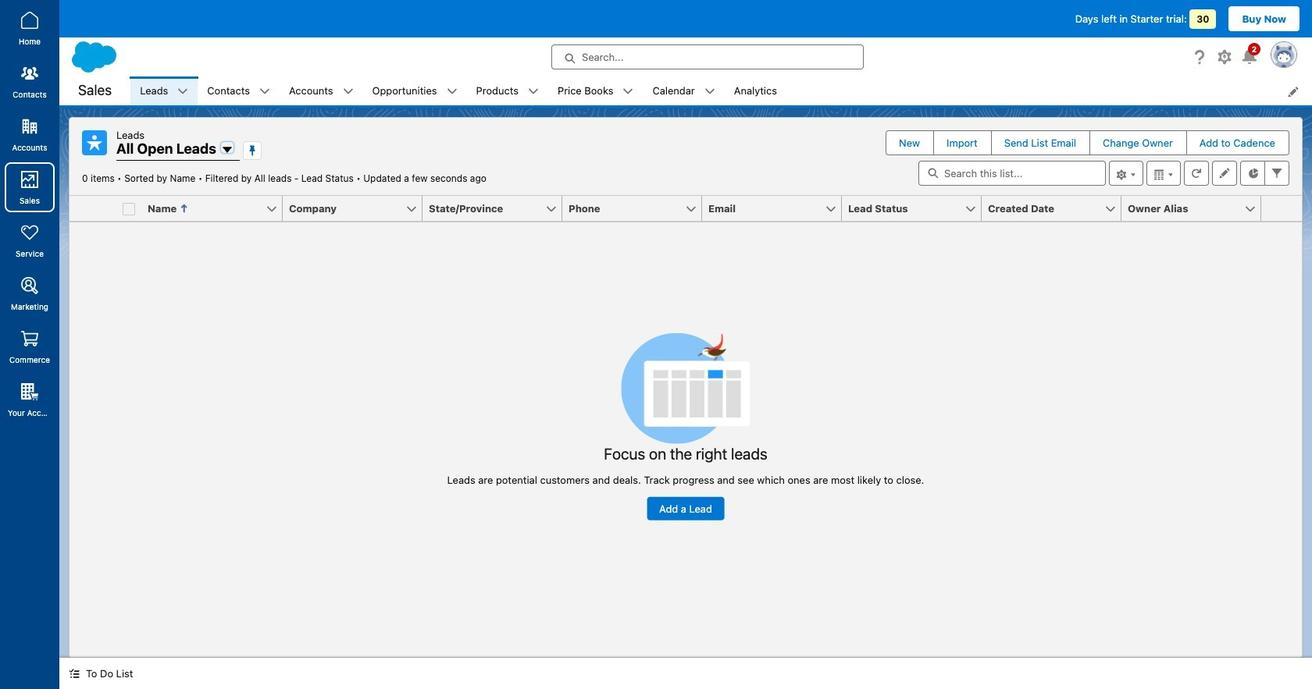 Task type: locate. For each thing, give the bounding box(es) containing it.
1 horizontal spatial text default image
[[528, 86, 539, 97]]

status
[[447, 333, 925, 521]]

5 list item from the left
[[467, 77, 549, 105]]

2 horizontal spatial text default image
[[623, 86, 634, 97]]

2 text default image from the left
[[528, 86, 539, 97]]

list item
[[131, 77, 198, 105], [198, 77, 280, 105], [280, 77, 363, 105], [363, 77, 467, 105], [467, 77, 549, 105], [549, 77, 643, 105], [643, 77, 725, 105]]

cell inside all open leads|leads|list view element
[[116, 196, 141, 222]]

all open leads|leads|list view element
[[69, 117, 1303, 659]]

text default image
[[178, 86, 189, 97], [259, 86, 270, 97], [343, 86, 354, 97], [705, 86, 716, 97], [69, 669, 80, 680]]

Search All Open Leads list view. search field
[[919, 161, 1106, 186]]

item number image
[[70, 196, 116, 221]]

1 list item from the left
[[131, 77, 198, 105]]

item number element
[[70, 196, 116, 222]]

3 list item from the left
[[280, 77, 363, 105]]

cell
[[116, 196, 141, 222]]

lead status element
[[842, 196, 992, 222]]

list
[[131, 77, 1313, 105]]

created date element
[[982, 196, 1131, 222]]

text default image
[[447, 86, 458, 97], [528, 86, 539, 97], [623, 86, 634, 97]]

0 horizontal spatial text default image
[[447, 86, 458, 97]]



Task type: vqa. For each thing, say whether or not it's contained in the screenshot.
Item Number 'element'
yes



Task type: describe. For each thing, give the bounding box(es) containing it.
action element
[[1262, 196, 1303, 222]]

company element
[[283, 196, 432, 222]]

1 text default image from the left
[[447, 86, 458, 97]]

phone element
[[563, 196, 712, 222]]

6 list item from the left
[[549, 77, 643, 105]]

all open leads status
[[82, 173, 364, 184]]

email element
[[702, 196, 852, 222]]

7 list item from the left
[[643, 77, 725, 105]]

4 list item from the left
[[363, 77, 467, 105]]

state/province element
[[423, 196, 572, 222]]

3 text default image from the left
[[623, 86, 634, 97]]

2 list item from the left
[[198, 77, 280, 105]]

name element
[[141, 196, 292, 222]]

owner alias element
[[1122, 196, 1271, 222]]

action image
[[1262, 196, 1303, 221]]



